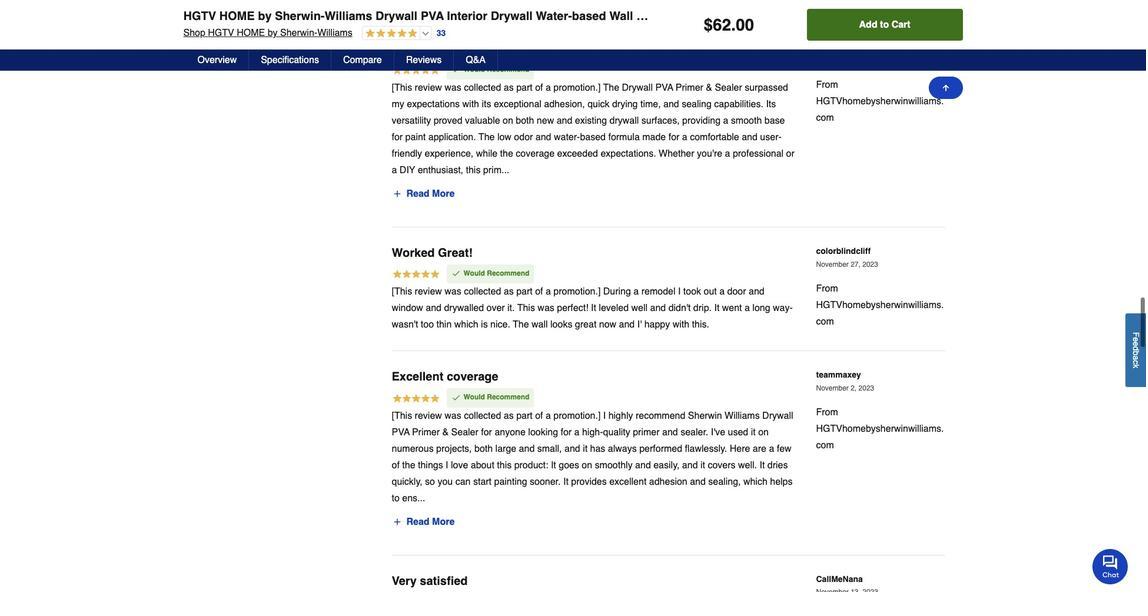 Task type: vqa. For each thing, say whether or not it's contained in the screenshot.
second pickup icon from the left
no



Task type: locate. For each thing, give the bounding box(es) containing it.
has
[[591, 443, 606, 454]]

more down enthusiast,
[[432, 189, 455, 199]]

2 read more button from the top
[[392, 512, 456, 531]]

1 vertical spatial [this
[[392, 286, 412, 297]]

the up quickly, at the left bottom
[[402, 460, 416, 470]]

would recommend up its
[[464, 65, 530, 74]]

1 vertical spatial the
[[479, 132, 495, 143]]

1 vertical spatial which
[[744, 476, 768, 487]]

3 from from the top
[[817, 407, 839, 418]]

0 horizontal spatial the
[[402, 460, 416, 470]]

1 vertical spatial pva
[[656, 83, 674, 93]]

of for worked great!
[[536, 286, 543, 297]]

drywall up few
[[763, 410, 794, 421]]

e up b
[[1132, 342, 1142, 346]]

1 vertical spatial checkmark image
[[452, 269, 461, 278]]

on up are
[[759, 427, 769, 437]]

& up sealing
[[706, 83, 713, 93]]

2 review from the top
[[415, 286, 442, 297]]

november down teammaxey
[[817, 384, 849, 392]]

as inside the [this review was collected as part of a promotion.] during a remodel i took out a door and window and drywalled over it. this was perfect! it leveled well and didn't drip. it went a long way- wasn't too thin which is nice. the wall looks great now and i' happy with this.
[[504, 286, 514, 297]]

home up overview button at the left
[[237, 28, 265, 38]]

1 as from the top
[[504, 83, 514, 93]]

review inside the [this review was collected as part of a promotion.] during a remodel i took out a door and window and drywalled over it. this was perfect! it leveled well and didn't drip. it went a long way- wasn't too thin which is nice. the wall looks great now and i' happy with this.
[[415, 286, 442, 297]]

made
[[643, 132, 666, 143]]

more down the 'you'
[[432, 516, 455, 527]]

sherwin-
[[275, 9, 325, 23], [280, 28, 318, 38]]

promotion.] inside [this review was collected as part of a promotion.] the drywall pva primer & sealer surpassed my expectations with its exceptional adhesion, quick drying time, and sealing capabilities. its versatility proved valuable on both new and existing drywall surfaces, providing a smooth base for paint application. the low odor and water-based formula made for a comfortable and user- friendly experience, while the coverage exceeded expectations. whether you're a professional or a diy enthusiast, this prim...
[[554, 83, 601, 93]]

1 vertical spatial the
[[402, 460, 416, 470]]

was
[[445, 83, 462, 93], [445, 286, 462, 297], [538, 303, 555, 314], [445, 410, 462, 421]]

2 would recommend from the top
[[464, 269, 530, 278]]

0 horizontal spatial with
[[463, 99, 480, 110]]

1 vertical spatial &
[[443, 427, 449, 437]]

based
[[572, 9, 607, 23], [580, 132, 606, 143]]

used
[[728, 427, 749, 437]]

$
[[704, 15, 713, 34]]

3 checkmark image from the top
[[452, 393, 461, 402]]

read more
[[407, 189, 455, 199], [407, 516, 455, 527]]

0 vertical spatial from hgtvhomebysherwinwilliams. com
[[817, 80, 945, 123]]

as for great!
[[504, 286, 514, 297]]

drywalled
[[444, 303, 484, 314]]

0 horizontal spatial this
[[466, 165, 481, 176]]

2023 for excellent coverage
[[859, 384, 875, 392]]

checkmark image left q&a
[[452, 65, 461, 74]]

.
[[732, 15, 736, 34]]

1 vertical spatial with
[[673, 319, 690, 330]]

from down the teammaxey november 2, 2023
[[817, 407, 839, 418]]

1 vertical spatial by
[[268, 28, 278, 38]]

0 vertical spatial part
[[517, 83, 533, 93]]

0 horizontal spatial on
[[503, 116, 514, 126]]

drywall up the drying
[[622, 83, 653, 93]]

promotion.] inside [this review was collected as part of a promotion.] i highly recommend sherwin williams drywall pva primer & sealer for anyone looking for a high-quality primer and sealer. i've used it on numerous projects, both large and small, and it has always performed flawlessly.  here are a few of the things i love about this product:  it goes on smoothly and easily, and it covers well. it dries quickly, so you can start painting sooner. it provides excellent adhesion and sealing, which helps to ens...
[[554, 410, 601, 421]]

2 vertical spatial would
[[464, 393, 485, 401]]

formula
[[609, 132, 640, 143]]

is
[[481, 319, 488, 330]]

flawlessly.
[[685, 443, 728, 454]]

and down remodel
[[651, 303, 666, 314]]

drywall inside [this review was collected as part of a promotion.] i highly recommend sherwin williams drywall pva primer & sealer for anyone looking for a high-quality primer and sealer. i've used it on numerous projects, both large and small, and it has always performed flawlessly.  here are a few of the things i love about this product:  it goes on smoothly and easily, and it covers well. it dries quickly, so you can start painting sooner. it provides excellent adhesion and sealing, which helps to ens...
[[763, 410, 794, 421]]

looking
[[529, 427, 558, 437]]

anyone
[[495, 427, 526, 437]]

as up 'it.'
[[504, 286, 514, 297]]

the up while
[[479, 132, 495, 143]]

2 vertical spatial primer
[[412, 427, 440, 437]]

read more button down 'ens...'
[[392, 512, 456, 531]]

was up projects,
[[445, 410, 462, 421]]

would down excellent coverage
[[464, 393, 485, 401]]

2 vertical spatial 5 stars image
[[392, 393, 440, 406]]

1 horizontal spatial this
[[497, 460, 512, 470]]

0 vertical spatial by
[[258, 9, 272, 23]]

with down didn't
[[673, 319, 690, 330]]

it down goes
[[564, 476, 569, 487]]

hgtvhomebysherwinwilliams.
[[817, 96, 945, 107], [817, 300, 945, 311], [817, 424, 945, 434]]

excellent
[[610, 476, 647, 487]]

things
[[418, 460, 443, 470]]

would up its
[[464, 65, 485, 74]]

would recommend for worked great!
[[464, 269, 530, 278]]

of up quickly, at the left bottom
[[392, 460, 400, 470]]

1 vertical spatial would recommend
[[464, 269, 530, 278]]

2 horizontal spatial on
[[759, 427, 769, 437]]

a inside button
[[1132, 356, 1142, 360]]

which down well.
[[744, 476, 768, 487]]

williams up used
[[725, 410, 760, 421]]

sealer inside [this review was collected as part of a promotion.] i highly recommend sherwin williams drywall pva primer & sealer for anyone looking for a high-quality primer and sealer. i've used it on numerous projects, both large and small, and it has always performed flawlessly.  here are a few of the things i love about this product:  it goes on smoothly and easily, and it covers well. it dries quickly, so you can start painting sooner. it provides excellent adhesion and sealing, which helps to ens...
[[452, 427, 479, 437]]

primer inside [this review was collected as part of a promotion.] i highly recommend sherwin williams drywall pva primer & sealer for anyone looking for a high-quality primer and sealer. i've used it on numerous projects, both large and small, and it has always performed flawlessly.  here are a few of the things i love about this product:  it goes on smoothly and easily, and it covers well. it dries quickly, so you can start painting sooner. it provides excellent adhesion and sealing, which helps to ens...
[[412, 427, 440, 437]]

reviews
[[406, 55, 442, 65]]

5 stars image down worked
[[392, 269, 440, 282]]

compare
[[343, 55, 382, 65]]

1 read more from the top
[[407, 189, 455, 199]]

this down large
[[497, 460, 512, 470]]

november down colorblindcliff at the right top of the page
[[817, 260, 849, 268]]

a left long
[[745, 303, 750, 314]]

2 vertical spatial hgtvhomebysherwinwilliams.
[[817, 424, 945, 434]]

[this up my
[[392, 83, 412, 93]]

base
[[765, 116, 785, 126]]

1 hgtvhomebysherwinwilliams. from the top
[[817, 96, 945, 107]]

3 as from the top
[[504, 410, 514, 421]]

which inside [this review was collected as part of a promotion.] i highly recommend sherwin williams drywall pva primer & sealer for anyone looking for a high-quality primer and sealer. i've used it on numerous projects, both large and small, and it has always performed flawlessly.  here are a few of the things i love about this product:  it goes on smoothly and easily, and it covers well. it dries quickly, so you can start painting sooner. it provides excellent adhesion and sealing, which helps to ens...
[[744, 476, 768, 487]]

0 horizontal spatial the
[[479, 132, 495, 143]]

0 horizontal spatial sealer
[[452, 427, 479, 437]]

00
[[736, 15, 755, 34]]

1 vertical spatial home
[[237, 28, 265, 38]]

review up numerous
[[415, 410, 442, 421]]

you're
[[697, 149, 723, 159]]

sherwin- up shop hgtv home by sherwin-williams
[[275, 9, 325, 23]]

williams up '4.8 stars' image
[[325, 9, 373, 23]]

3 5 stars image from the top
[[392, 393, 440, 406]]

it.
[[508, 303, 515, 314]]

from for excellent coverage
[[817, 407, 839, 418]]

part
[[517, 83, 533, 93], [517, 286, 533, 297], [517, 410, 533, 421]]

on up low
[[503, 116, 514, 126]]

was up drywalled
[[445, 286, 462, 297]]

was up expectations
[[445, 83, 462, 93]]

1 vertical spatial part
[[517, 286, 533, 297]]

love
[[451, 460, 469, 470]]

(5-
[[744, 9, 759, 23]]

2 from hgtvhomebysherwinwilliams. com from the top
[[817, 283, 945, 327]]

1 vertical spatial hgtvhomebysherwinwilliams.
[[817, 300, 945, 311]]

on
[[503, 116, 514, 126], [759, 427, 769, 437], [582, 460, 593, 470]]

chat invite button image
[[1093, 548, 1129, 584]]

review up expectations
[[415, 83, 442, 93]]

2 vertical spatial review
[[415, 410, 442, 421]]

0 vertical spatial on
[[503, 116, 514, 126]]

3 would from the top
[[464, 393, 485, 401]]

e up d
[[1132, 337, 1142, 342]]

professional
[[733, 149, 784, 159]]

existing
[[575, 116, 607, 126]]

5 stars image for worked
[[392, 269, 440, 282]]

0 vertical spatial the
[[604, 83, 620, 93]]

[this inside [this review was collected as part of a promotion.] the drywall pva primer & sealer surpassed my expectations with its exceptional adhesion, quick drying time, and sealing capabilities. its versatility proved valuable on both new and existing drywall surfaces, providing a smooth base for paint application. the low odor and water-based formula made for a comfortable and user- friendly experience, while the coverage exceeded expectations. whether you're a professional or a diy enthusiast, this prim...
[[392, 83, 412, 93]]

november
[[817, 260, 849, 268], [817, 384, 849, 392]]

a left diy
[[392, 165, 397, 176]]

was up wall on the bottom of page
[[538, 303, 555, 314]]

part inside the [this review was collected as part of a promotion.] during a remodel i took out a door and window and drywalled over it. this was perfect! it leveled well and didn't drip. it went a long way- wasn't too thin which is nice. the wall looks great now and i' happy with this.
[[517, 286, 533, 297]]

collected inside [this review was collected as part of a promotion.] i highly recommend sherwin williams drywall pva primer & sealer for anyone looking for a high-quality primer and sealer. i've used it on numerous projects, both large and small, and it has always performed flawlessly.  here are a few of the things i love about this product:  it goes on smoothly and easily, and it covers well. it dries quickly, so you can start painting sooner. it provides excellent adhesion and sealing, which helps to ens...
[[464, 410, 501, 421]]

was inside [this review was collected as part of a promotion.] i highly recommend sherwin williams drywall pva primer & sealer for anyone looking for a high-quality primer and sealer. i've used it on numerous projects, both large and small, and it has always performed flawlessly.  here are a few of the things i love about this product:  it goes on smoothly and easily, and it covers well. it dries quickly, so you can start painting sooner. it provides excellent adhesion and sealing, which helps to ens...
[[445, 410, 462, 421]]

and up product:
[[519, 443, 535, 454]]

2,
[[851, 384, 857, 392]]

read more button for works
[[392, 184, 456, 203]]

2 horizontal spatial it
[[751, 427, 756, 437]]

promotion.] for well
[[554, 83, 601, 93]]

new
[[537, 116, 554, 126]]

collected inside [this review was collected as part of a promotion.] the drywall pva primer & sealer surpassed my expectations with its exceptional adhesion, quick drying time, and sealing capabilities. its versatility proved valuable on both new and existing drywall surfaces, providing a smooth base for paint application. the low odor and water-based formula made for a comfortable and user- friendly experience, while the coverage exceeded expectations. whether you're a professional or a diy enthusiast, this prim...
[[464, 83, 501, 93]]

2 promotion.] from the top
[[554, 286, 601, 297]]

promotion.] up perfect!
[[554, 286, 601, 297]]

2 more from the top
[[432, 516, 455, 527]]

checkmark image down great! at the top left
[[452, 269, 461, 278]]

read for works
[[407, 189, 430, 199]]

review
[[415, 83, 442, 93], [415, 286, 442, 297], [415, 410, 442, 421]]

sealer up capabilities.
[[715, 83, 743, 93]]

happy
[[645, 319, 670, 330]]

would recommend up over
[[464, 269, 530, 278]]

0 horizontal spatial i
[[446, 460, 449, 470]]

1 vertical spatial read more
[[407, 516, 455, 527]]

part inside [this review was collected as part of a promotion.] the drywall pva primer & sealer surpassed my expectations with its exceptional adhesion, quick drying time, and sealing capabilities. its versatility proved valuable on both new and existing drywall surfaces, providing a smooth base for paint application. the low odor and water-based formula made for a comfortable and user- friendly experience, while the coverage exceeded expectations. whether you're a professional or a diy enthusiast, this prim...
[[517, 83, 533, 93]]

add to cart
[[860, 19, 911, 30]]

1 vertical spatial promotion.]
[[554, 286, 601, 297]]

of up exceptional
[[536, 83, 543, 93]]

adhesion,
[[544, 99, 585, 110]]

0 vertical spatial coverage
[[516, 149, 555, 159]]

[this up numerous
[[392, 410, 412, 421]]

part for worked great!
[[517, 286, 533, 297]]

1 horizontal spatial coverage
[[516, 149, 555, 159]]

remodel
[[642, 286, 676, 297]]

1 read more button from the top
[[392, 184, 456, 203]]

drywall
[[610, 116, 639, 126]]

would recommend
[[464, 65, 530, 74], [464, 269, 530, 278], [464, 393, 530, 401]]

this
[[518, 303, 535, 314]]

2 horizontal spatial i
[[679, 286, 681, 297]]

checkmark image down excellent coverage
[[452, 393, 461, 402]]

for up whether
[[669, 132, 680, 143]]

november for worked great!
[[817, 260, 849, 268]]

1 vertical spatial november
[[817, 384, 849, 392]]

2 checkmark image from the top
[[452, 269, 461, 278]]

1 part from the top
[[517, 83, 533, 93]]

from hgtvhomebysherwinwilliams. com for excellent coverage
[[817, 407, 945, 451]]

review inside [this review was collected as part of a promotion.] the drywall pva primer & sealer surpassed my expectations with its exceptional adhesion, quick drying time, and sealing capabilities. its versatility proved valuable on both new and existing drywall surfaces, providing a smooth base for paint application. the low odor and water-based formula made for a comfortable and user- friendly experience, while the coverage exceeded expectations. whether you're a professional or a diy enthusiast, this prim...
[[415, 83, 442, 93]]

based left wall
[[572, 9, 607, 23]]

covers
[[708, 460, 736, 470]]

part up anyone
[[517, 410, 533, 421]]

[this for worked great!
[[392, 286, 412, 297]]

3 part from the top
[[517, 410, 533, 421]]

1 5 stars image from the top
[[392, 65, 440, 78]]

this inside [this review was collected as part of a promotion.] the drywall pva primer & sealer surpassed my expectations with its exceptional adhesion, quick drying time, and sealing capabilities. its versatility proved valuable on both new and existing drywall surfaces, providing a smooth base for paint application. the low odor and water-based formula made for a comfortable and user- friendly experience, while the coverage exceeded expectations. whether you're a professional or a diy enthusiast, this prim...
[[466, 165, 481, 176]]

a up the adhesion,
[[546, 83, 551, 93]]

recommend up 'it.'
[[487, 269, 530, 278]]

1 would recommend from the top
[[464, 65, 530, 74]]

[this inside the [this review was collected as part of a promotion.] during a remodel i took out a door and window and drywalled over it. this was perfect! it leveled well and didn't drip. it went a long way- wasn't too thin which is nice. the wall looks great now and i' happy with this.
[[392, 286, 412, 297]]

0 horizontal spatial which
[[455, 319, 479, 330]]

2 recommend from the top
[[487, 269, 530, 278]]

1 review from the top
[[415, 83, 442, 93]]

3 promotion.] from the top
[[554, 410, 601, 421]]

user-
[[761, 132, 782, 143]]

0 vertical spatial [this
[[392, 83, 412, 93]]

2 vertical spatial collected
[[464, 410, 501, 421]]

hgtvhomebysherwinwilliams. for worked great!
[[817, 300, 945, 311]]

3 from hgtvhomebysherwinwilliams. com from the top
[[817, 407, 945, 451]]

1 e from the top
[[1132, 337, 1142, 342]]

sherwin- up the specifications button
[[280, 28, 318, 38]]

read more down 'ens...'
[[407, 516, 455, 527]]

1 vertical spatial well
[[632, 303, 648, 314]]

2 vertical spatial from
[[817, 407, 839, 418]]

collected up anyone
[[464, 410, 501, 421]]

0 vertical spatial pva
[[421, 9, 444, 23]]

1 horizontal spatial with
[[673, 319, 690, 330]]

a right during
[[634, 286, 639, 297]]

as up exceptional
[[504, 83, 514, 93]]

surpassed
[[745, 83, 789, 93]]

2023 inside the teammaxey november 2, 2023
[[859, 384, 875, 392]]

3 review from the top
[[415, 410, 442, 421]]

0 vertical spatial which
[[455, 319, 479, 330]]

i left love
[[446, 460, 449, 470]]

helps
[[771, 476, 793, 487]]

2 part from the top
[[517, 286, 533, 297]]

worked great!
[[392, 246, 473, 260]]

a up looking
[[546, 410, 551, 421]]

of up wall on the bottom of page
[[536, 286, 543, 297]]

it right well.
[[760, 460, 765, 470]]

1 more from the top
[[432, 189, 455, 199]]

primer inside [this review was collected as part of a promotion.] the drywall pva primer & sealer surpassed my expectations with its exceptional adhesion, quick drying time, and sealing capabilities. its versatility proved valuable on both new and existing drywall surfaces, providing a smooth base for paint application. the low odor and water-based formula made for a comfortable and user- friendly experience, while the coverage exceeded expectations. whether you're a professional or a diy enthusiast, this prim...
[[676, 83, 704, 93]]

1 vertical spatial read more button
[[392, 512, 456, 531]]

2 [this from the top
[[392, 286, 412, 297]]

2023 right 2,
[[859, 384, 875, 392]]

november inside the teammaxey november 2, 2023
[[817, 384, 849, 392]]

2 com from the top
[[817, 316, 835, 327]]

2 as from the top
[[504, 286, 514, 297]]

2 from from the top
[[817, 283, 839, 294]]

0 vertical spatial the
[[500, 149, 514, 159]]

a
[[546, 83, 551, 93], [724, 116, 729, 126], [683, 132, 688, 143], [725, 149, 731, 159], [392, 165, 397, 176], [546, 286, 551, 297], [634, 286, 639, 297], [720, 286, 725, 297], [745, 303, 750, 314], [1132, 356, 1142, 360], [546, 410, 551, 421], [575, 427, 580, 437], [770, 443, 775, 454]]

0 horizontal spatial both
[[475, 443, 493, 454]]

1 horizontal spatial it
[[701, 460, 706, 470]]

well up i'
[[632, 303, 648, 314]]

always
[[608, 443, 637, 454]]

2 5 stars image from the top
[[392, 269, 440, 282]]

1 horizontal spatial the
[[513, 319, 529, 330]]

collected up over
[[464, 286, 501, 297]]

it up great
[[591, 303, 597, 314]]

by up specifications
[[268, 28, 278, 38]]

promotion.] for coverage
[[554, 410, 601, 421]]

0 horizontal spatial to
[[392, 493, 400, 503]]

2 read more from the top
[[407, 516, 455, 527]]

from hgtvhomebysherwinwilliams. com
[[817, 80, 945, 123], [817, 283, 945, 327], [817, 407, 945, 451]]

promotion.] up the adhesion,
[[554, 83, 601, 93]]

[this inside [this review was collected as part of a promotion.] i highly recommend sherwin williams drywall pva primer & sealer for anyone looking for a high-quality primer and sealer. i've used it on numerous projects, both large and small, and it has always performed flawlessly.  here are a few of the things i love about this product:  it goes on smoothly and easily, and it covers well. it dries quickly, so you can start painting sooner. it provides excellent adhesion and sealing, which helps to ens...
[[392, 410, 412, 421]]

2 vertical spatial part
[[517, 410, 533, 421]]

it
[[591, 303, 597, 314], [715, 303, 720, 314], [551, 460, 557, 470], [760, 460, 765, 470], [564, 476, 569, 487]]

and left sealing,
[[690, 476, 706, 487]]

interior
[[447, 9, 488, 23]]

com
[[817, 112, 835, 123], [817, 316, 835, 327], [817, 440, 835, 451]]

recommend up anyone
[[487, 393, 530, 401]]

0 vertical spatial &
[[706, 83, 713, 93]]

of up looking
[[536, 410, 543, 421]]

3 hgtvhomebysherwinwilliams. from the top
[[817, 424, 945, 434]]

2 vertical spatial it
[[701, 460, 706, 470]]

0 vertical spatial read more button
[[392, 184, 456, 203]]

well
[[431, 42, 453, 56], [632, 303, 648, 314]]

it down flawlessly. on the bottom of page
[[701, 460, 706, 470]]

5 stars image
[[392, 65, 440, 78], [392, 269, 440, 282], [392, 393, 440, 406]]

both
[[516, 116, 535, 126], [475, 443, 493, 454]]

f e e d b a c k button
[[1126, 314, 1147, 387]]

1 horizontal spatial well
[[632, 303, 648, 314]]

2 november from the top
[[817, 384, 849, 392]]

0 vertical spatial checkmark image
[[452, 65, 461, 74]]

1 [this from the top
[[392, 83, 412, 93]]

coverage
[[516, 149, 555, 159], [447, 370, 499, 384]]

0 vertical spatial read more
[[407, 189, 455, 199]]

collected inside the [this review was collected as part of a promotion.] during a remodel i took out a door and window and drywalled over it. this was perfect! it leveled well and didn't drip. it went a long way- wasn't too thin which is nice. the wall looks great now and i' happy with this.
[[464, 286, 501, 297]]

3 com from the top
[[817, 440, 835, 451]]

1 horizontal spatial the
[[500, 149, 514, 159]]

part for excellent coverage
[[517, 410, 533, 421]]

0 vertical spatial com
[[817, 112, 835, 123]]

2023 inside colorblindcliff november 27, 2023
[[863, 260, 879, 268]]

1 would from the top
[[464, 65, 485, 74]]

2 hgtvhomebysherwinwilliams. from the top
[[817, 300, 945, 311]]

the
[[500, 149, 514, 159], [402, 460, 416, 470]]

or
[[787, 149, 795, 159]]

from for worked great!
[[817, 283, 839, 294]]

primer
[[704, 9, 741, 23], [676, 83, 704, 93], [412, 427, 440, 437]]

on for well
[[503, 116, 514, 126]]

was for great!
[[445, 286, 462, 297]]

on inside [this review was collected as part of a promotion.] the drywall pva primer & sealer surpassed my expectations with its exceptional adhesion, quick drying time, and sealing capabilities. its versatility proved valuable on both new and existing drywall surfaces, providing a smooth base for paint application. the low odor and water-based formula made for a comfortable and user- friendly experience, while the coverage exceeded expectations. whether you're a professional or a diy enthusiast, this prim...
[[503, 116, 514, 126]]

1 vertical spatial 2023
[[859, 384, 875, 392]]

drywall inside [this review was collected as part of a promotion.] the drywall pva primer & sealer surpassed my expectations with its exceptional adhesion, quick drying time, and sealing capabilities. its versatility proved valuable on both new and existing drywall surfaces, providing a smooth base for paint application. the low odor and water-based formula made for a comfortable and user- friendly experience, while the coverage exceeded expectations. whether you're a professional or a diy enthusiast, this prim...
[[622, 83, 653, 93]]

and down the new
[[536, 132, 552, 143]]

of
[[536, 83, 543, 93], [536, 286, 543, 297], [536, 410, 543, 421], [392, 460, 400, 470]]

1 horizontal spatial which
[[744, 476, 768, 487]]

com right base
[[817, 112, 835, 123]]

as inside [this review was collected as part of a promotion.] i highly recommend sherwin williams drywall pva primer & sealer for anyone looking for a high-quality primer and sealer. i've used it on numerous projects, both large and small, and it has always performed flawlessly.  here are a few of the things i love about this product:  it goes on smoothly and easily, and it covers well. it dries quickly, so you can start painting sooner. it provides excellent adhesion and sealing, which helps to ens...
[[504, 410, 514, 421]]

on for coverage
[[759, 427, 769, 437]]

5 stars image down excellent
[[392, 393, 440, 406]]

0 vertical spatial from
[[817, 80, 839, 90]]

0 horizontal spatial well
[[431, 42, 453, 56]]

2 collected from the top
[[464, 286, 501, 297]]

hgtv up shop
[[183, 9, 216, 23]]

1 vertical spatial read
[[407, 516, 430, 527]]

with
[[463, 99, 480, 110], [673, 319, 690, 330]]

1 vertical spatial 5 stars image
[[392, 269, 440, 282]]

checkmark image
[[452, 65, 461, 74], [452, 269, 461, 278], [452, 393, 461, 402]]

1 vertical spatial on
[[759, 427, 769, 437]]

of inside the [this review was collected as part of a promotion.] during a remodel i took out a door and window and drywalled over it. this was perfect! it leveled well and didn't drip. it went a long way- wasn't too thin which is nice. the wall looks great now and i' happy with this.
[[536, 286, 543, 297]]

0 horizontal spatial coverage
[[447, 370, 499, 384]]

1 vertical spatial review
[[415, 286, 442, 297]]

1 recommend from the top
[[487, 65, 530, 74]]

as inside [this review was collected as part of a promotion.] the drywall pva primer & sealer surpassed my expectations with its exceptional adhesion, quick drying time, and sealing capabilities. its versatility proved valuable on both new and existing drywall surfaces, providing a smooth base for paint application. the low odor and water-based formula made for a comfortable and user- friendly experience, while the coverage exceeded expectations. whether you're a professional or a diy enthusiast, this prim...
[[504, 83, 514, 93]]

the up the quick in the right of the page
[[604, 83, 620, 93]]

both up odor
[[516, 116, 535, 126]]

1 horizontal spatial pva
[[421, 9, 444, 23]]

was inside [this review was collected as part of a promotion.] the drywall pva primer & sealer surpassed my expectations with its exceptional adhesion, quick drying time, and sealing capabilities. its versatility proved valuable on both new and existing drywall surfaces, providing a smooth base for paint application. the low odor and water-based formula made for a comfortable and user- friendly experience, while the coverage exceeded expectations. whether you're a professional or a diy enthusiast, this prim...
[[445, 83, 462, 93]]

collected for well
[[464, 83, 501, 93]]

of inside [this review was collected as part of a promotion.] the drywall pva primer & sealer surpassed my expectations with its exceptional adhesion, quick drying time, and sealing capabilities. its versatility proved valuable on both new and existing drywall surfaces, providing a smooth base for paint application. the low odor and water-based formula made for a comfortable and user- friendly experience, while the coverage exceeded expectations. whether you're a professional or a diy enthusiast, this prim...
[[536, 83, 543, 93]]

and down flawlessly. on the bottom of page
[[683, 460, 698, 470]]

1 vertical spatial sealer
[[452, 427, 479, 437]]

0 vertical spatial to
[[881, 19, 890, 30]]

0 vertical spatial more
[[432, 189, 455, 199]]

on up provides at bottom
[[582, 460, 593, 470]]

diy
[[400, 165, 416, 176]]

as up anyone
[[504, 410, 514, 421]]

williams up compare
[[318, 28, 353, 38]]

based down existing on the right of the page
[[580, 132, 606, 143]]

0 horizontal spatial pva
[[392, 427, 410, 437]]

0 vertical spatial would recommend
[[464, 65, 530, 74]]

0 vertical spatial it
[[751, 427, 756, 437]]

pva up numerous
[[392, 427, 410, 437]]

2 vertical spatial i
[[446, 460, 449, 470]]

2 horizontal spatial pva
[[656, 83, 674, 93]]

&
[[706, 83, 713, 93], [443, 427, 449, 437]]

3 would recommend from the top
[[464, 393, 530, 401]]

1 vertical spatial it
[[583, 443, 588, 454]]

review inside [this review was collected as part of a promotion.] i highly recommend sherwin williams drywall pva primer & sealer for anyone looking for a high-quality primer and sealer. i've used it on numerous projects, both large and small, and it has always performed flawlessly.  here are a few of the things i love about this product:  it goes on smoothly and easily, and it covers well. it dries quickly, so you can start painting sooner. it provides excellent adhesion and sealing, which helps to ens...
[[415, 410, 442, 421]]

williams inside [this review was collected as part of a promotion.] i highly recommend sherwin williams drywall pva primer & sealer for anyone looking for a high-quality primer and sealer. i've used it on numerous projects, both large and small, and it has always performed flawlessly.  here are a few of the things i love about this product:  it goes on smoothly and easily, and it covers well. it dries quickly, so you can start painting sooner. it provides excellent adhesion and sealing, which helps to ens...
[[725, 410, 760, 421]]

for right looking
[[561, 427, 572, 437]]

part inside [this review was collected as part of a promotion.] i highly recommend sherwin williams drywall pva primer & sealer for anyone looking for a high-quality primer and sealer. i've used it on numerous projects, both large and small, and it has always performed flawlessly.  here are a few of the things i love about this product:  it goes on smoothly and easily, and it covers well. it dries quickly, so you can start painting sooner. it provides excellent adhesion and sealing, which helps to ens...
[[517, 410, 533, 421]]

62
[[713, 15, 732, 34]]

would recommend for works well
[[464, 65, 530, 74]]

0 vertical spatial 2023
[[863, 260, 879, 268]]

which down drywalled
[[455, 319, 479, 330]]

review up window
[[415, 286, 442, 297]]

f e e d b a c k
[[1132, 332, 1142, 368]]

which inside the [this review was collected as part of a promotion.] during a remodel i took out a door and window and drywalled over it. this was perfect! it leveled well and didn't drip. it went a long way- wasn't too thin which is nice. the wall looks great now and i' happy with this.
[[455, 319, 479, 330]]

3 recommend from the top
[[487, 393, 530, 401]]

expectations.
[[601, 149, 657, 159]]

part for works well
[[517, 83, 533, 93]]

2 vertical spatial on
[[582, 460, 593, 470]]

specifications button
[[249, 49, 332, 71]]

2 vertical spatial com
[[817, 440, 835, 451]]

0 vertical spatial with
[[463, 99, 480, 110]]

based inside [this review was collected as part of a promotion.] the drywall pva primer & sealer surpassed my expectations with its exceptional adhesion, quick drying time, and sealing capabilities. its versatility proved valuable on both new and existing drywall surfaces, providing a smooth base for paint application. the low odor and water-based formula made for a comfortable and user- friendly experience, while the coverage exceeded expectations. whether you're a professional or a diy enthusiast, this prim...
[[580, 132, 606, 143]]

3 collected from the top
[[464, 410, 501, 421]]

1 checkmark image from the top
[[452, 65, 461, 74]]

pva up the time,
[[656, 83, 674, 93]]

satisfied
[[420, 574, 468, 588]]

my
[[392, 99, 405, 110]]

would for excellent coverage
[[464, 393, 485, 401]]

2 read from the top
[[407, 516, 430, 527]]

november inside colorblindcliff november 27, 2023
[[817, 260, 849, 268]]

1 from hgtvhomebysherwinwilliams. com from the top
[[817, 80, 945, 123]]

sherwin
[[689, 410, 723, 421]]

2 would from the top
[[464, 269, 485, 278]]

promotion.] inside the [this review was collected as part of a promotion.] during a remodel i took out a door and window and drywalled over it. this was perfect! it leveled well and didn't drip. it went a long way- wasn't too thin which is nice. the wall looks great now and i' happy with this.
[[554, 286, 601, 297]]

collected
[[464, 83, 501, 93], [464, 286, 501, 297], [464, 410, 501, 421]]

d
[[1132, 346, 1142, 351]]

checkmark image for great!
[[452, 269, 461, 278]]

1 promotion.] from the top
[[554, 83, 601, 93]]

promotion.]
[[554, 83, 601, 93], [554, 286, 601, 297], [554, 410, 601, 421]]

1 read from the top
[[407, 189, 430, 199]]

1 november from the top
[[817, 260, 849, 268]]

3 [this from the top
[[392, 410, 412, 421]]

1 vertical spatial from hgtvhomebysherwinwilliams. com
[[817, 283, 945, 327]]

1 from from the top
[[817, 80, 839, 90]]

0 vertical spatial hgtvhomebysherwinwilliams.
[[817, 96, 945, 107]]

2 vertical spatial [this
[[392, 410, 412, 421]]

from
[[817, 80, 839, 90], [817, 283, 839, 294], [817, 407, 839, 418]]

november for excellent coverage
[[817, 384, 849, 392]]

1 vertical spatial as
[[504, 286, 514, 297]]

1 collected from the top
[[464, 83, 501, 93]]

1 horizontal spatial to
[[881, 19, 890, 30]]

drip.
[[694, 303, 712, 314]]

read for excellent
[[407, 516, 430, 527]]

pva
[[421, 9, 444, 23], [656, 83, 674, 93], [392, 427, 410, 437]]

1 vertical spatial primer
[[676, 83, 704, 93]]

a right out
[[720, 286, 725, 297]]



Task type: describe. For each thing, give the bounding box(es) containing it.
with inside the [this review was collected as part of a promotion.] during a remodel i took out a door and window and drywalled over it. this was perfect! it leveled well and didn't drip. it went a long way- wasn't too thin which is nice. the wall looks great now and i' happy with this.
[[673, 319, 690, 330]]

more for well
[[432, 189, 455, 199]]

nice.
[[491, 319, 511, 330]]

sooner.
[[530, 476, 561, 487]]

33
[[437, 28, 446, 38]]

would for works well
[[464, 65, 485, 74]]

start
[[474, 476, 492, 487]]

few
[[777, 443, 792, 454]]

1 vertical spatial sherwin-
[[280, 28, 318, 38]]

quality
[[603, 427, 631, 437]]

coverage inside [this review was collected as part of a promotion.] the drywall pva primer & sealer surpassed my expectations with its exceptional adhesion, quick drying time, and sealing capabilities. its versatility proved valuable on both new and existing drywall surfaces, providing a smooth base for paint application. the low odor and water-based formula made for a comfortable and user- friendly experience, while the coverage exceeded expectations. whether you're a professional or a diy enthusiast, this prim...
[[516, 149, 555, 159]]

recommend for works well
[[487, 65, 530, 74]]

large
[[496, 443, 517, 454]]

& inside [this review was collected as part of a promotion.] the drywall pva primer & sealer surpassed my expectations with its exceptional adhesion, quick drying time, and sealing capabilities. its versatility proved valuable on both new and existing drywall surfaces, providing a smooth base for paint application. the low odor and water-based formula made for a comfortable and user- friendly experience, while the coverage exceeded expectations. whether you're a professional or a diy enthusiast, this prim...
[[706, 83, 713, 93]]

q&a
[[466, 55, 486, 65]]

you
[[438, 476, 453, 487]]

to inside [this review was collected as part of a promotion.] i highly recommend sherwin williams drywall pva primer & sealer for anyone looking for a high-quality primer and sealer. i've used it on numerous projects, both large and small, and it has always performed flawlessly.  here are a few of the things i love about this product:  it goes on smoothly and easily, and it covers well. it dries quickly, so you can start painting sooner. it provides excellent adhesion and sealing, which helps to ens...
[[392, 493, 400, 503]]

collected for great!
[[464, 286, 501, 297]]

[this for excellent coverage
[[392, 410, 412, 421]]

a up whether
[[683, 132, 688, 143]]

and down the adhesion,
[[557, 116, 573, 126]]

gallon)
[[759, 9, 799, 23]]

drying
[[613, 99, 638, 110]]

perfect!
[[557, 303, 589, 314]]

promotion.] for great!
[[554, 286, 601, 297]]

from hgtvhomebysherwinwilliams. com for worked great!
[[817, 283, 945, 327]]

and up excellent
[[636, 460, 651, 470]]

& inside [this review was collected as part of a promotion.] i highly recommend sherwin williams drywall pva primer & sealer for anyone looking for a high-quality primer and sealer. i've used it on numerous projects, both large and small, and it has always performed flawlessly.  here are a few of the things i love about this product:  it goes on smoothly and easily, and it covers well. it dries quickly, so you can start painting sooner. it provides excellent adhesion and sealing, which helps to ens...
[[443, 427, 449, 437]]

both inside [this review was collected as part of a promotion.] i highly recommend sherwin williams drywall pva primer & sealer for anyone looking for a high-quality primer and sealer. i've used it on numerous projects, both large and small, and it has always performed flawlessly.  here are a few of the things i love about this product:  it goes on smoothly and easily, and it covers well. it dries quickly, so you can start painting sooner. it provides excellent adhesion and sealing, which helps to ens...
[[475, 443, 493, 454]]

a up comfortable
[[724, 116, 729, 126]]

0 vertical spatial hgtv
[[183, 9, 216, 23]]

com for worked great!
[[817, 316, 835, 327]]

it right drip.
[[715, 303, 720, 314]]

a up wall on the bottom of page
[[546, 286, 551, 297]]

pva inside [this review was collected as part of a promotion.] i highly recommend sherwin williams drywall pva primer & sealer for anyone looking for a high-quality primer and sealer. i've used it on numerous projects, both large and small, and it has always performed flawlessly.  here are a few of the things i love about this product:  it goes on smoothly and easily, and it covers well. it dries quickly, so you can start painting sooner. it provides excellent adhesion and sealing, which helps to ens...
[[392, 427, 410, 437]]

water-
[[536, 9, 572, 23]]

teammaxey
[[817, 370, 862, 380]]

the inside [this review was collected as part of a promotion.] i highly recommend sherwin williams drywall pva primer & sealer for anyone looking for a high-quality primer and sealer. i've used it on numerous projects, both large and small, and it has always performed flawlessly.  here are a few of the things i love about this product:  it goes on smoothly and easily, and it covers well. it dries quickly, so you can start painting sooner. it provides excellent adhesion and sealing, which helps to ens...
[[402, 460, 416, 470]]

out
[[704, 286, 717, 297]]

a right are
[[770, 443, 775, 454]]

hgtv home by sherwin-williams drywall pva interior drywall water-based wall and ceiling primer (5-gallon)
[[183, 9, 799, 23]]

2023 for worked great!
[[863, 260, 879, 268]]

plus image
[[393, 517, 402, 526]]

painting
[[495, 476, 528, 487]]

of for excellent coverage
[[536, 410, 543, 421]]

goes
[[559, 460, 580, 470]]

colorblindcliff
[[817, 246, 871, 256]]

add to cart button
[[807, 9, 963, 41]]

providing
[[683, 116, 721, 126]]

1 com from the top
[[817, 112, 835, 123]]

ceiling
[[661, 9, 700, 23]]

great!
[[438, 246, 473, 260]]

0 vertical spatial based
[[572, 9, 607, 23]]

too
[[421, 319, 434, 330]]

both inside [this review was collected as part of a promotion.] the drywall pva primer & sealer surpassed my expectations with its exceptional adhesion, quick drying time, and sealing capabilities. its versatility proved valuable on both new and existing drywall surfaces, providing a smooth base for paint application. the low odor and water-based formula made for a comfortable and user- friendly experience, while the coverage exceeded expectations. whether you're a professional or a diy enthusiast, this prim...
[[516, 116, 535, 126]]

sealer inside [this review was collected as part of a promotion.] the drywall pva primer & sealer surpassed my expectations with its exceptional adhesion, quick drying time, and sealing capabilities. its versatility proved valuable on both new and existing drywall surfaces, providing a smooth base for paint application. the low odor and water-based formula made for a comfortable and user- friendly experience, while the coverage exceeded expectations. whether you're a professional or a diy enthusiast, this prim...
[[715, 83, 743, 93]]

this.
[[692, 319, 710, 330]]

would for worked great!
[[464, 269, 485, 278]]

to inside add to cart button
[[881, 19, 890, 30]]

friendly
[[392, 149, 422, 159]]

review for works
[[415, 83, 442, 93]]

0 horizontal spatial it
[[583, 443, 588, 454]]

water-
[[554, 132, 580, 143]]

the inside the [this review was collected as part of a promotion.] during a remodel i took out a door and window and drywalled over it. this was perfect! it leveled well and didn't drip. it went a long way- wasn't too thin which is nice. the wall looks great now and i' happy with this.
[[513, 319, 529, 330]]

a right the you're
[[725, 149, 731, 159]]

as for coverage
[[504, 410, 514, 421]]

great
[[575, 319, 597, 330]]

recommend for worked great!
[[487, 269, 530, 278]]

enthusiast,
[[418, 165, 464, 176]]

1 vertical spatial williams
[[318, 28, 353, 38]]

[this for works well
[[392, 83, 412, 93]]

4.8 stars image
[[363, 28, 417, 39]]

worked
[[392, 246, 435, 260]]

its
[[767, 99, 777, 110]]

excellent
[[392, 370, 444, 384]]

this inside [this review was collected as part of a promotion.] i highly recommend sherwin williams drywall pva primer & sealer for anyone looking for a high-quality primer and sealer. i've used it on numerous projects, both large and small, and it has always performed flawlessly.  here are a few of the things i love about this product:  it goes on smoothly and easily, and it covers well. it dries quickly, so you can start painting sooner. it provides excellent adhesion and sealing, which helps to ens...
[[497, 460, 512, 470]]

smoothly
[[595, 460, 633, 470]]

and up the too
[[426, 303, 442, 314]]

of for works well
[[536, 83, 543, 93]]

with inside [this review was collected as part of a promotion.] the drywall pva primer & sealer surpassed my expectations with its exceptional adhesion, quick drying time, and sealing capabilities. its versatility proved valuable on both new and existing drywall surfaces, providing a smooth base for paint application. the low odor and water-based formula made for a comfortable and user- friendly experience, while the coverage exceeded expectations. whether you're a professional or a diy enthusiast, this prim...
[[463, 99, 480, 110]]

works well
[[392, 42, 453, 56]]

and down smooth
[[742, 132, 758, 143]]

wasn't
[[392, 319, 418, 330]]

collected for coverage
[[464, 410, 501, 421]]

sealer.
[[681, 427, 709, 437]]

way-
[[773, 303, 793, 314]]

for left anyone
[[481, 427, 492, 437]]

as for well
[[504, 83, 514, 93]]

leveled
[[599, 303, 629, 314]]

hgtvhomebysherwinwilliams. for excellent coverage
[[817, 424, 945, 434]]

5 stars image for excellent
[[392, 393, 440, 406]]

1 horizontal spatial i
[[604, 410, 606, 421]]

1 vertical spatial hgtv
[[208, 28, 234, 38]]

k
[[1132, 364, 1142, 368]]

1 horizontal spatial on
[[582, 460, 593, 470]]

product:
[[515, 460, 549, 470]]

[this review was collected as part of a promotion.] the drywall pva primer & sealer surpassed my expectations with its exceptional adhesion, quick drying time, and sealing capabilities. its versatility proved valuable on both new and existing drywall surfaces, providing a smooth base for paint application. the low odor and water-based formula made for a comfortable and user- friendly experience, while the coverage exceeded expectations. whether you're a professional or a diy enthusiast, this prim...
[[392, 83, 795, 176]]

checkmark image for coverage
[[452, 393, 461, 402]]

[this review was collected as part of a promotion.] i highly recommend sherwin williams drywall pva primer & sealer for anyone looking for a high-quality primer and sealer. i've used it on numerous projects, both large and small, and it has always performed flawlessly.  here are a few of the things i love about this product:  it goes on smoothly and easily, and it covers well. it dries quickly, so you can start painting sooner. it provides excellent adhesion and sealing, which helps to ens...
[[392, 410, 794, 503]]

arrow up image
[[942, 83, 951, 92]]

experience,
[[425, 149, 474, 159]]

and right wall
[[637, 9, 658, 23]]

and up performed
[[663, 427, 678, 437]]

versatility
[[392, 116, 431, 126]]

callmenana
[[817, 574, 863, 583]]

27,
[[851, 260, 861, 268]]

plus image
[[393, 189, 402, 199]]

valuable
[[465, 116, 500, 126]]

comfortable
[[690, 132, 740, 143]]

review for worked
[[415, 286, 442, 297]]

and left i'
[[619, 319, 635, 330]]

0 vertical spatial sherwin-
[[275, 9, 325, 23]]

during
[[604, 286, 631, 297]]

over
[[487, 303, 505, 314]]

0 vertical spatial well
[[431, 42, 453, 56]]

dries
[[768, 460, 788, 470]]

mmh18
[[817, 42, 845, 52]]

teammaxey november 2, 2023
[[817, 370, 875, 392]]

expectations
[[407, 99, 460, 110]]

pva inside [this review was collected as part of a promotion.] the drywall pva primer & sealer surpassed my expectations with its exceptional adhesion, quick drying time, and sealing capabilities. its versatility proved valuable on both new and existing drywall surfaces, providing a smooth base for paint application. the low odor and water-based formula made for a comfortable and user- friendly experience, while the coverage exceeded expectations. whether you're a professional or a diy enthusiast, this prim...
[[656, 83, 674, 93]]

excellent coverage
[[392, 370, 499, 384]]

it left goes
[[551, 460, 557, 470]]

quick
[[588, 99, 610, 110]]

read more for works
[[407, 189, 455, 199]]

com for excellent coverage
[[817, 440, 835, 451]]

cart
[[892, 19, 911, 30]]

ens...
[[402, 493, 426, 503]]

can
[[456, 476, 471, 487]]

drywall left water-
[[491, 9, 533, 23]]

drywall up '4.8 stars' image
[[376, 9, 418, 23]]

window
[[392, 303, 423, 314]]

add
[[860, 19, 878, 30]]

0 vertical spatial williams
[[325, 9, 373, 23]]

long
[[753, 303, 771, 314]]

0 vertical spatial primer
[[704, 9, 741, 23]]

i've
[[711, 427, 726, 437]]

are
[[753, 443, 767, 454]]

more for coverage
[[432, 516, 455, 527]]

f
[[1132, 332, 1142, 337]]

well inside the [this review was collected as part of a promotion.] during a remodel i took out a door and window and drywalled over it. this was perfect! it leveled well and didn't drip. it went a long way- wasn't too thin which is nice. the wall looks great now and i' happy with this.
[[632, 303, 648, 314]]

and up goes
[[565, 443, 581, 454]]

compare button
[[332, 49, 395, 71]]

shop hgtv home by sherwin-williams
[[183, 28, 353, 38]]

b
[[1132, 351, 1142, 356]]

quickly,
[[392, 476, 423, 487]]

overview
[[198, 55, 237, 65]]

5 stars image for works
[[392, 65, 440, 78]]

would recommend for excellent coverage
[[464, 393, 530, 401]]

1 vertical spatial coverage
[[447, 370, 499, 384]]

review for excellent
[[415, 410, 442, 421]]

and up surfaces,
[[664, 99, 680, 110]]

door
[[728, 286, 747, 297]]

the inside [this review was collected as part of a promotion.] the drywall pva primer & sealer surpassed my expectations with its exceptional adhesion, quick drying time, and sealing capabilities. its versatility proved valuable on both new and existing drywall surfaces, providing a smooth base for paint application. the low odor and water-based formula made for a comfortable and user- friendly experience, while the coverage exceeded expectations. whether you're a professional or a diy enthusiast, this prim...
[[500, 149, 514, 159]]

works
[[392, 42, 428, 56]]

was for coverage
[[445, 410, 462, 421]]

for left paint
[[392, 132, 403, 143]]

was for well
[[445, 83, 462, 93]]

i inside the [this review was collected as part of a promotion.] during a remodel i took out a door and window and drywalled over it. this was perfect! it leveled well and didn't drip. it went a long way- wasn't too thin which is nice. the wall looks great now and i' happy with this.
[[679, 286, 681, 297]]

whether
[[659, 149, 695, 159]]

checkmark image for well
[[452, 65, 461, 74]]

read more for excellent
[[407, 516, 455, 527]]

recommend for excellent coverage
[[487, 393, 530, 401]]

0 vertical spatial home
[[219, 9, 255, 23]]

a left high- at bottom right
[[575, 427, 580, 437]]

read more button for excellent
[[392, 512, 456, 531]]

colorblindcliff november 27, 2023
[[817, 246, 879, 268]]

c
[[1132, 360, 1142, 364]]

performed
[[640, 443, 683, 454]]

and up long
[[749, 286, 765, 297]]

smooth
[[731, 116, 762, 126]]

2 e from the top
[[1132, 342, 1142, 346]]

its
[[482, 99, 492, 110]]

easily,
[[654, 460, 680, 470]]



